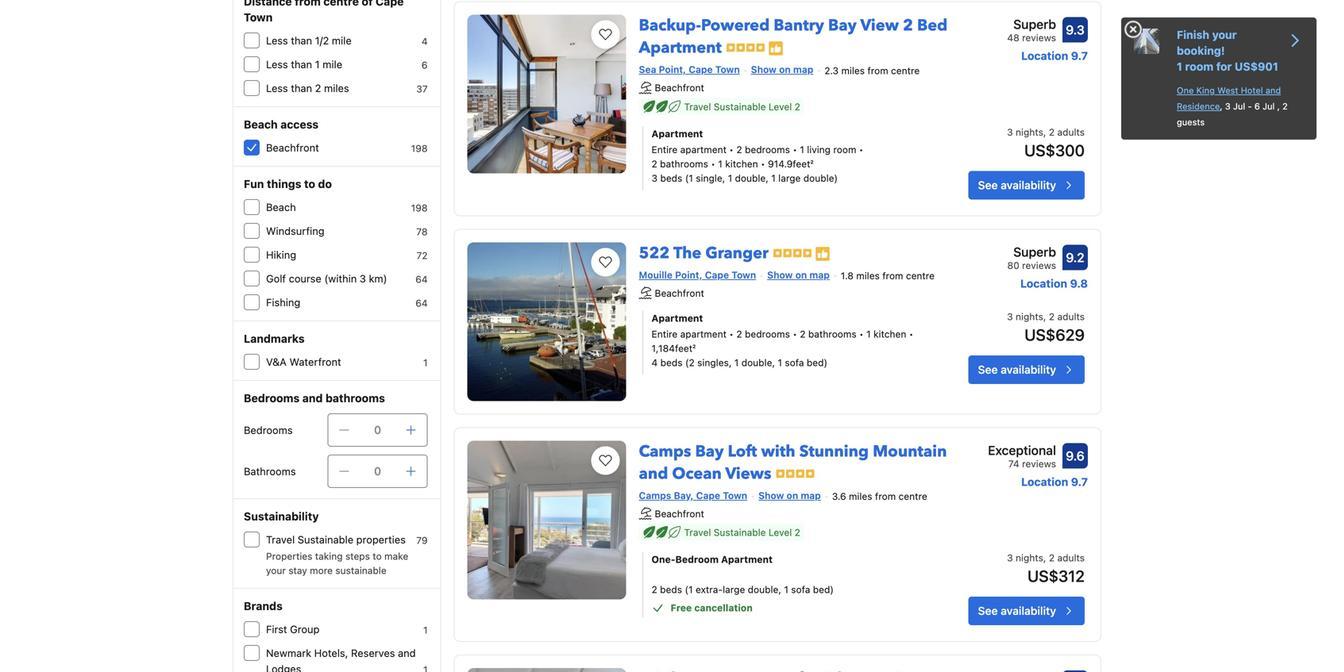 Task type: vqa. For each thing, say whether or not it's contained in the screenshot.
activities
no



Task type: describe. For each thing, give the bounding box(es) containing it.
of
[[362, 0, 373, 8]]

your inside the properties taking steps to make your stay more sustainable
[[266, 565, 286, 577]]

adults for mountain
[[1057, 553, 1085, 564]]

miles for backup-powered bantry bay view 2 bed apartment
[[841, 65, 865, 76]]

course
[[289, 273, 321, 285]]

level for bantry
[[769, 101, 792, 112]]

superb for backup-powered bantry bay view 2 bed apartment
[[1013, 17, 1056, 32]]

reviews inside "superb 80 reviews"
[[1022, 260, 1056, 271]]

than for 1/2
[[291, 35, 312, 46]]

travel up the properties
[[266, 534, 295, 546]]

1 vertical spatial location
[[1020, 277, 1067, 290]]

and inside one king west hotel and residence
[[1266, 85, 1281, 96]]

brands
[[244, 600, 283, 613]]

beachfront for 522
[[655, 288, 704, 299]]

apartment link for granger
[[652, 311, 920, 326]]

bay inside camps bay loft with stunning mountain and ocean views
[[695, 441, 724, 463]]

residence
[[1177, 101, 1220, 112]]

free
[[671, 603, 692, 614]]

2 inside '3 nights , 2 adults us$629'
[[1049, 311, 1055, 323]]

bathrooms inside apartment entire apartment • 2 bedrooms • 2 bathrooms • 1 kitchen • 1,184feet² 4 beds (2 singles, 1 double, 1 sofa bed)
[[808, 329, 857, 340]]

exceptional
[[988, 443, 1056, 458]]

travel for apartment
[[684, 101, 711, 112]]

cape for backup-
[[689, 64, 713, 75]]

2.3
[[824, 65, 839, 76]]

mountain
[[873, 441, 947, 463]]

2 jul from the left
[[1263, 101, 1275, 112]]

mile for less than 1/2 mile
[[332, 35, 352, 46]]

2 inside 2 guests
[[1282, 101, 1288, 112]]

the
[[673, 243, 701, 264]]

show for loft
[[758, 490, 784, 501]]

hotel
[[1241, 85, 1263, 96]]

hotels,
[[314, 648, 348, 660]]

nights inside '3 nights , 2 adults us$629'
[[1016, 311, 1043, 323]]

town for backup-
[[715, 64, 740, 75]]

things
[[267, 177, 301, 191]]

1 vertical spatial bed)
[[813, 585, 834, 596]]

one king west hotel and residence
[[1177, 85, 1281, 112]]

scored 9.6 element
[[1063, 443, 1088, 469]]

fun things to do
[[244, 177, 332, 191]]

sustainable up taking
[[298, 534, 353, 546]]

37
[[416, 83, 428, 94]]

72
[[416, 250, 428, 261]]

powered
[[701, 15, 770, 37]]

v&a
[[266, 356, 287, 368]]

map for loft
[[801, 490, 821, 501]]

west
[[1217, 85, 1238, 96]]

for
[[1216, 60, 1232, 73]]

2 see availability from the top
[[978, 363, 1056, 377]]

windsurfing
[[266, 225, 325, 237]]

kitchen inside apartment entire apartment • 2 bedrooms • 2 bathrooms • 1 kitchen • 1,184feet² 4 beds (2 singles, 1 double, 1 sofa bed)
[[873, 329, 906, 340]]

2 guests
[[1177, 101, 1288, 127]]

superb 80 reviews
[[1007, 244, 1056, 271]]

bay,
[[674, 490, 694, 501]]

sea
[[639, 64, 656, 75]]

room inside finish your booking! 1 room for us$901
[[1185, 60, 1214, 73]]

74
[[1008, 459, 1019, 470]]

camps bay, cape town
[[639, 490, 747, 501]]

0 horizontal spatial to
[[304, 177, 315, 191]]

bay inside backup-powered bantry bay view 2 bed apartment
[[828, 15, 857, 37]]

, down west
[[1220, 101, 1223, 112]]

1,184feet²
[[652, 343, 696, 354]]

, right -
[[1277, 101, 1280, 112]]

golf
[[266, 273, 286, 285]]

beds inside apartment entire apartment • 2 bedrooms • 1 living room • 2 bathrooms • 1 kitchen • 914.9feet² 3 beds (1 single, 1 double, 1 large double)
[[660, 173, 682, 184]]

less than 2 miles
[[266, 82, 349, 94]]

1 vertical spatial large
[[723, 585, 745, 596]]

exceptional element
[[988, 441, 1056, 460]]

apartment entire apartment • 2 bedrooms • 2 bathrooms • 1 kitchen • 1,184feet² 4 beds (2 singles, 1 double, 1 sofa bed)
[[652, 313, 914, 369]]

-
[[1248, 101, 1252, 112]]

1 jul from the left
[[1233, 101, 1245, 112]]

town for camps
[[723, 490, 747, 501]]

this property is part of our preferred partner programme. it is committed to providing commendable service and good value. it will pay us a higher commission if you make a booking. image
[[768, 41, 784, 57]]

travel sustainable level 2 for ocean
[[684, 527, 800, 539]]

9.2
[[1066, 250, 1085, 265]]

newmark hotels, reserves and lodges
[[266, 648, 416, 673]]

v&a waterfront
[[266, 356, 341, 368]]

sofa inside apartment entire apartment • 2 bedrooms • 2 bathrooms • 1 kitchen • 1,184feet² 4 beds (2 singles, 1 double, 1 sofa bed)
[[785, 358, 804, 369]]

64 for golf course (within 3 km)
[[415, 274, 428, 285]]

single,
[[696, 173, 725, 184]]

bedrooms for bedrooms
[[244, 424, 293, 436]]

3 inside '3 nights , 2 adults us$300'
[[1007, 127, 1013, 138]]

apartment for powered
[[680, 144, 727, 155]]

group
[[290, 624, 320, 636]]

camps bay loft with stunning mountain and ocean views link
[[639, 435, 947, 485]]

beachfront for camps
[[655, 508, 704, 520]]

finish your booking! 1 room for us$901
[[1177, 28, 1278, 73]]

(within
[[324, 273, 357, 285]]

1 horizontal spatial 6
[[1254, 101, 1260, 112]]

2 inside '3 nights , 2 adults us$300'
[[1049, 127, 1055, 138]]

location for mountain
[[1021, 476, 1068, 489]]

3.6 miles from centre
[[832, 491, 927, 502]]

make
[[384, 551, 408, 562]]

2.3 miles from centre
[[824, 65, 920, 76]]

cape for camps
[[696, 490, 720, 501]]

location 9.7 for backup-powered bantry bay view 2 bed apartment
[[1021, 49, 1088, 62]]

9.6
[[1066, 449, 1085, 464]]

town inside distance from centre of cape town
[[244, 11, 273, 24]]

bedroom
[[675, 554, 719, 566]]

0 for bedrooms
[[374, 424, 381, 437]]

views
[[725, 463, 771, 485]]

scored 9.2 element
[[1063, 245, 1088, 270]]

mouille
[[639, 270, 673, 281]]

one
[[1177, 85, 1194, 96]]

2 inside backup-powered bantry bay view 2 bed apartment
[[903, 15, 913, 37]]

beachfront for backup-
[[655, 82, 704, 93]]

exceptional 74 reviews
[[988, 443, 1056, 470]]

3 nights , 2 adults us$300
[[1007, 127, 1085, 160]]

location for 2
[[1021, 49, 1068, 62]]

less for less than 1/2 mile
[[266, 35, 288, 46]]

finish
[[1177, 28, 1209, 41]]

3.6
[[832, 491, 846, 502]]

3 inside '3 nights , 2 adults us$629'
[[1007, 311, 1013, 323]]

2 availability from the top
[[1001, 363, 1056, 377]]

bed) inside apartment entire apartment • 2 bedrooms • 2 bathrooms • 1 kitchen • 1,184feet² 4 beds (2 singles, 1 double, 1 sofa bed)
[[807, 358, 827, 369]]

bathrooms inside apartment entire apartment • 2 bedrooms • 1 living room • 2 bathrooms • 1 kitchen • 914.9feet² 3 beds (1 single, 1 double, 1 large double)
[[660, 158, 708, 169]]

centre inside distance from centre of cape town
[[323, 0, 359, 8]]

us$901
[[1235, 60, 1278, 73]]

sustainable for ocean
[[714, 527, 766, 539]]

point, for the
[[675, 270, 702, 281]]

and inside camps bay loft with stunning mountain and ocean views
[[639, 463, 668, 485]]

distance from centre of cape town
[[244, 0, 404, 24]]

town for 522
[[732, 270, 756, 281]]

one-bedroom apartment link
[[652, 553, 920, 567]]

beds inside apartment entire apartment • 2 bedrooms • 2 bathrooms • 1 kitchen • 1,184feet² 4 beds (2 singles, 1 double, 1 sofa bed)
[[660, 358, 683, 369]]

, 3 jul - 6 jul  ,
[[1220, 101, 1282, 112]]

sea point, cape town
[[639, 64, 740, 75]]

show on map for loft
[[758, 490, 821, 501]]

mouille point, cape town
[[639, 270, 756, 281]]

on for bantry
[[779, 64, 791, 75]]

fun
[[244, 177, 264, 191]]

beach for beach
[[266, 201, 296, 213]]

centre for camps bay loft with stunning mountain and ocean views
[[899, 491, 927, 502]]

see for mountain
[[978, 605, 998, 618]]

bedrooms and bathrooms
[[244, 392, 385, 405]]

9.7 for backup-powered bantry bay view 2 bed apartment
[[1071, 49, 1088, 62]]

singles,
[[697, 358, 732, 369]]

point, for powered
[[659, 64, 686, 75]]

on for granger
[[795, 270, 807, 281]]

1 vertical spatial sofa
[[791, 585, 810, 596]]

1.8 miles from centre
[[841, 271, 935, 282]]

free cancellation
[[671, 603, 753, 614]]

from for backup-powered bantry bay view 2 bed apartment
[[867, 65, 888, 76]]

camps bay loft with stunning mountain and ocean views image
[[467, 441, 626, 600]]

superb 48 reviews
[[1007, 17, 1056, 43]]

with
[[761, 441, 795, 463]]

3 nights , 2 adults us$312
[[1007, 553, 1085, 586]]

less than 1/2 mile
[[266, 35, 352, 46]]

loft
[[728, 441, 757, 463]]

3 nights , 2 adults us$629
[[1007, 311, 1085, 344]]



Task type: locate. For each thing, give the bounding box(es) containing it.
show
[[751, 64, 777, 75], [767, 270, 793, 281], [758, 490, 784, 501]]

2 horizontal spatial bathrooms
[[808, 329, 857, 340]]

beach down things
[[266, 201, 296, 213]]

one-
[[652, 554, 675, 566]]

backup-powered bantry bay view 2 bed apartment image
[[467, 15, 626, 174]]

double, inside apartment entire apartment • 2 bedrooms • 1 living room • 2 bathrooms • 1 kitchen • 914.9feet² 3 beds (1 single, 1 double, 1 large double)
[[735, 173, 769, 184]]

198
[[411, 143, 428, 154], [411, 202, 428, 214]]

2 vertical spatial double,
[[748, 585, 781, 596]]

, inside '3 nights , 2 adults us$629'
[[1043, 311, 1046, 323]]

0
[[374, 424, 381, 437], [374, 465, 381, 478]]

your up booking!
[[1212, 28, 1237, 41]]

1 9.7 from the top
[[1071, 49, 1088, 62]]

0 vertical spatial 4
[[422, 36, 428, 47]]

see for 2
[[978, 179, 998, 192]]

0 vertical spatial 9.7
[[1071, 49, 1088, 62]]

3 adults from the top
[[1057, 553, 1085, 564]]

914.9feet²
[[768, 158, 814, 169]]

see availability link for mountain
[[968, 597, 1085, 626]]

backup-powered bantry bay view 2 bed apartment
[[639, 15, 948, 59]]

2 vertical spatial availability
[[1001, 605, 1056, 618]]

1 vertical spatial apartment
[[680, 329, 727, 340]]

1 see availability from the top
[[978, 179, 1056, 192]]

show down the views
[[758, 490, 784, 501]]

1.8
[[841, 271, 854, 282]]

1 horizontal spatial room
[[1185, 60, 1214, 73]]

show on map left 1.8
[[767, 270, 830, 281]]

km)
[[369, 273, 387, 285]]

location down superb 48 reviews
[[1021, 49, 1068, 62]]

1 adults from the top
[[1057, 127, 1085, 138]]

beachfront
[[655, 82, 704, 93], [266, 142, 319, 154], [655, 288, 704, 299], [655, 508, 704, 520]]

0 vertical spatial less
[[266, 35, 288, 46]]

0 vertical spatial bedrooms
[[244, 392, 300, 405]]

1 vertical spatial less
[[266, 58, 288, 70]]

from down view
[[867, 65, 888, 76]]

0 vertical spatial bay
[[828, 15, 857, 37]]

superb element left 9.3
[[1007, 15, 1056, 34]]

camps for camps bay loft with stunning mountain and ocean views
[[639, 441, 691, 463]]

availability for 2
[[1001, 179, 1056, 192]]

us$629
[[1025, 326, 1085, 344]]

3 beds from the top
[[660, 585, 682, 596]]

beach left access
[[244, 118, 278, 131]]

0 vertical spatial mile
[[332, 35, 352, 46]]

6 up 37
[[422, 60, 428, 71]]

1
[[315, 58, 320, 70], [1177, 60, 1182, 73], [800, 144, 804, 155], [718, 158, 723, 169], [728, 173, 732, 184], [771, 173, 776, 184], [866, 329, 871, 340], [423, 357, 428, 368], [734, 358, 739, 369], [778, 358, 782, 369], [784, 585, 788, 596], [423, 625, 428, 636]]

bedrooms for granger
[[745, 329, 790, 340]]

1 level from the top
[[769, 101, 792, 112]]

location 9.7
[[1021, 49, 1088, 62], [1021, 476, 1088, 489]]

king
[[1196, 85, 1215, 96]]

town down the views
[[723, 490, 747, 501]]

2 beds from the top
[[660, 358, 683, 369]]

0 vertical spatial double,
[[735, 173, 769, 184]]

1 vertical spatial 64
[[415, 298, 428, 309]]

less up less than 1 mile
[[266, 35, 288, 46]]

1 198 from the top
[[411, 143, 428, 154]]

location 9.7 for camps bay loft with stunning mountain and ocean views
[[1021, 476, 1088, 489]]

large down 914.9feet²
[[778, 173, 801, 184]]

0 horizontal spatial jul
[[1233, 101, 1245, 112]]

0 vertical spatial your
[[1212, 28, 1237, 41]]

reviews for mountain
[[1022, 459, 1056, 470]]

availability for mountain
[[1001, 605, 1056, 618]]

0 horizontal spatial room
[[833, 144, 856, 155]]

1 0 from the top
[[374, 424, 381, 437]]

nights for mountain
[[1016, 553, 1043, 564]]

guests
[[1177, 117, 1205, 127]]

2 camps from the top
[[639, 490, 671, 501]]

, for backup-powered bantry bay view 2 bed apartment
[[1043, 127, 1046, 138]]

3 see from the top
[[978, 605, 998, 618]]

than for 1
[[291, 58, 312, 70]]

1 (1 from the top
[[685, 173, 693, 184]]

522 the granger link
[[639, 236, 769, 264]]

your inside finish your booking! 1 room for us$901
[[1212, 28, 1237, 41]]

map for bantry
[[793, 64, 813, 75]]

2 vertical spatial adults
[[1057, 553, 1085, 564]]

adults up the us$312
[[1057, 553, 1085, 564]]

landmarks
[[244, 332, 305, 345]]

and right hotel
[[1266, 85, 1281, 96]]

2 entire from the top
[[652, 329, 678, 340]]

0 vertical spatial see
[[978, 179, 998, 192]]

0 vertical spatial map
[[793, 64, 813, 75]]

location 9.8
[[1020, 277, 1088, 290]]

superb inside superb 48 reviews
[[1013, 17, 1056, 32]]

see availability link for 2
[[968, 171, 1085, 200]]

0 vertical spatial show on map
[[751, 64, 813, 75]]

less up less than 2 miles
[[266, 58, 288, 70]]

double, right single,
[[735, 173, 769, 184]]

, for 522 the granger
[[1043, 311, 1046, 323]]

2 than from the top
[[291, 58, 312, 70]]

from right 3.6
[[875, 491, 896, 502]]

on down this property is part of our preferred partner programme. it is committed to providing commendable service and good value. it will pay us a higher commission if you make a booking. icon
[[779, 64, 791, 75]]

apartment inside backup-powered bantry bay view 2 bed apartment
[[639, 37, 722, 59]]

2 apartment link from the top
[[652, 311, 920, 326]]

to left the do
[[304, 177, 315, 191]]

522 the granger
[[639, 243, 769, 264]]

availability down us$300
[[1001, 179, 1056, 192]]

camps bay loft with stunning mountain and ocean views
[[639, 441, 947, 485]]

2 198 from the top
[[411, 202, 428, 214]]

see availability down 3 nights , 2 adults us$312
[[978, 605, 1056, 618]]

1 vertical spatial nights
[[1016, 311, 1043, 323]]

show for bantry
[[751, 64, 777, 75]]

see availability link
[[968, 171, 1085, 200], [968, 356, 1085, 385], [968, 597, 1085, 626]]

0 horizontal spatial bay
[[695, 441, 724, 463]]

(2
[[685, 358, 695, 369]]

than down less than 1 mile
[[291, 82, 312, 94]]

and down waterfront
[[302, 392, 323, 405]]

3 reviews from the top
[[1022, 459, 1056, 470]]

nights for 2
[[1016, 127, 1043, 138]]

room right living
[[833, 144, 856, 155]]

to inside the properties taking steps to make your stay more sustainable
[[373, 551, 382, 562]]

large
[[778, 173, 801, 184], [723, 585, 745, 596]]

1 bedrooms from the top
[[244, 392, 300, 405]]

see availability
[[978, 179, 1056, 192], [978, 363, 1056, 377], [978, 605, 1056, 618]]

bantry
[[774, 15, 824, 37]]

1 horizontal spatial jul
[[1263, 101, 1275, 112]]

camps for camps bay, cape town
[[639, 490, 671, 501]]

than
[[291, 35, 312, 46], [291, 58, 312, 70], [291, 82, 312, 94]]

0 vertical spatial adults
[[1057, 127, 1085, 138]]

on left 1.8
[[795, 270, 807, 281]]

double, down one-bedroom apartment "link"
[[748, 585, 781, 596]]

1 vertical spatial bedrooms
[[745, 329, 790, 340]]

sustainable
[[714, 101, 766, 112], [714, 527, 766, 539], [298, 534, 353, 546]]

2 vertical spatial see
[[978, 605, 998, 618]]

this property is part of our preferred partner programme. it is committed to providing commendable service and good value. it will pay us a higher commission if you make a booking. image for granger
[[815, 246, 831, 262]]

show down this property is part of our preferred partner programme. it is committed to providing commendable service and good value. it will pay us a higher commission if you make a booking. icon
[[751, 64, 777, 75]]

apartment inside apartment entire apartment • 2 bedrooms • 2 bathrooms • 1 kitchen • 1,184feet² 4 beds (2 singles, 1 double, 1 sofa bed)
[[680, 329, 727, 340]]

1 vertical spatial apartment link
[[652, 311, 920, 326]]

0 vertical spatial large
[[778, 173, 801, 184]]

from
[[295, 0, 321, 8], [867, 65, 888, 76], [882, 271, 903, 282], [875, 491, 896, 502]]

backup-powered bantry bay view 2 bed apartment link
[[639, 8, 948, 59]]

2 bedrooms from the top
[[745, 329, 790, 340]]

2 vertical spatial show
[[758, 490, 784, 501]]

centre down mountain
[[899, 491, 927, 502]]

2 0 from the top
[[374, 465, 381, 478]]

1 vertical spatial show
[[767, 270, 793, 281]]

apartment up singles,
[[680, 329, 727, 340]]

entire
[[652, 144, 678, 155], [652, 329, 678, 340]]

2 less from the top
[[266, 58, 288, 70]]

map left 2.3
[[793, 64, 813, 75]]

3 than from the top
[[291, 82, 312, 94]]

2 9.7 from the top
[[1071, 476, 1088, 489]]

0 horizontal spatial 4
[[422, 36, 428, 47]]

beachfront down access
[[266, 142, 319, 154]]

48
[[1007, 32, 1019, 43]]

1 vertical spatial see availability link
[[968, 356, 1085, 385]]

granger
[[705, 243, 769, 264]]

superb element
[[1007, 15, 1056, 34], [1007, 243, 1056, 262]]

1 horizontal spatial bathrooms
[[660, 158, 708, 169]]

0 vertical spatial nights
[[1016, 127, 1043, 138]]

town down powered
[[715, 64, 740, 75]]

apartment up 1,184feet²
[[652, 313, 703, 324]]

0 vertical spatial travel sustainable level 2
[[684, 101, 800, 112]]

kitchen up single,
[[725, 158, 758, 169]]

less than 1 mile
[[266, 58, 342, 70]]

booking!
[[1177, 44, 1225, 57]]

superb for 522 the granger
[[1013, 244, 1056, 260]]

522 the granger image
[[467, 243, 626, 401]]

9.3
[[1066, 22, 1085, 37]]

apartment up single,
[[652, 128, 703, 139]]

1 vertical spatial point,
[[675, 270, 702, 281]]

see availability for 2
[[978, 179, 1056, 192]]

2 reviews from the top
[[1022, 260, 1056, 271]]

level for loft
[[769, 527, 792, 539]]

level
[[769, 101, 792, 112], [769, 527, 792, 539]]

double)
[[803, 173, 838, 184]]

0 vertical spatial bedrooms
[[745, 144, 790, 155]]

apartment link for bantry
[[652, 127, 920, 141]]

distance
[[244, 0, 292, 8]]

1 vertical spatial reviews
[[1022, 260, 1056, 271]]

from inside distance from centre of cape town
[[295, 0, 321, 8]]

stunning
[[799, 441, 869, 463]]

apartment link down 1.8
[[652, 311, 920, 326]]

on
[[779, 64, 791, 75], [795, 270, 807, 281], [787, 490, 798, 501]]

0 vertical spatial than
[[291, 35, 312, 46]]

access
[[280, 118, 319, 131]]

bed
[[917, 15, 948, 37]]

room inside apartment entire apartment • 2 bedrooms • 1 living room • 2 bathrooms • 1 kitchen • 914.9feet² 3 beds (1 single, 1 double, 1 large double)
[[833, 144, 856, 155]]

apartment inside "link"
[[721, 554, 773, 566]]

apartment up single,
[[680, 144, 727, 155]]

0 for bathrooms
[[374, 465, 381, 478]]

1 less from the top
[[266, 35, 288, 46]]

superb element for backup-powered bantry bay view 2 bed apartment
[[1007, 15, 1056, 34]]

0 up properties
[[374, 465, 381, 478]]

level up apartment entire apartment • 2 bedrooms • 1 living room • 2 bathrooms • 1 kitchen • 914.9feet² 3 beds (1 single, 1 double, 1 large double)
[[769, 101, 792, 112]]

miles down less than 1 mile
[[324, 82, 349, 94]]

1 vertical spatial your
[[266, 565, 286, 577]]

miles
[[841, 65, 865, 76], [324, 82, 349, 94], [856, 271, 880, 282], [849, 491, 872, 502]]

1 vertical spatial superb element
[[1007, 243, 1056, 262]]

jul left -
[[1233, 101, 1245, 112]]

1 see availability link from the top
[[968, 171, 1085, 200]]

cape down the ocean
[[696, 490, 720, 501]]

3 less from the top
[[266, 82, 288, 94]]

see availability down '3 nights , 2 adults us$300'
[[978, 179, 1056, 192]]

0 vertical spatial kitchen
[[725, 158, 758, 169]]

superb up the '80' on the top right of the page
[[1013, 244, 1056, 260]]

1 horizontal spatial bay
[[828, 15, 857, 37]]

map for granger
[[810, 270, 830, 281]]

1 vertical spatial see availability
[[978, 363, 1056, 377]]

apartment for the
[[680, 329, 727, 340]]

1 reviews from the top
[[1022, 32, 1056, 43]]

2 location 9.7 from the top
[[1021, 476, 1088, 489]]

lodges
[[266, 663, 301, 673]]

superb up the 48
[[1013, 17, 1056, 32]]

adults inside 3 nights , 2 adults us$312
[[1057, 553, 1085, 564]]

see availability for mountain
[[978, 605, 1056, 618]]

mile right 1/2
[[332, 35, 352, 46]]

1 vertical spatial adults
[[1057, 311, 1085, 323]]

cape for 522
[[705, 270, 729, 281]]

1 superb element from the top
[[1007, 15, 1056, 34]]

3
[[1225, 101, 1231, 112], [1007, 127, 1013, 138], [652, 173, 658, 184], [360, 273, 366, 285], [1007, 311, 1013, 323], [1007, 553, 1013, 564]]

kitchen inside apartment entire apartment • 2 bedrooms • 1 living room • 2 bathrooms • 1 kitchen • 914.9feet² 3 beds (1 single, 1 double, 1 large double)
[[725, 158, 758, 169]]

2 vertical spatial see availability link
[[968, 597, 1085, 626]]

this property is part of our preferred partner programme. it is committed to providing commendable service and good value. it will pay us a higher commission if you make a booking. image
[[768, 41, 784, 57], [815, 246, 831, 262], [815, 246, 831, 262]]

kitchen
[[725, 158, 758, 169], [873, 329, 906, 340]]

location down exceptional 74 reviews
[[1021, 476, 1068, 489]]

apartment inside apartment entire apartment • 2 bedrooms • 1 living room • 2 bathrooms • 1 kitchen • 914.9feet² 3 beds (1 single, 1 double, 1 large double)
[[680, 144, 727, 155]]

, for camps bay loft with stunning mountain and ocean views
[[1043, 553, 1046, 564]]

superb element for 522 the granger
[[1007, 243, 1056, 262]]

9.7 down 9.3
[[1071, 49, 1088, 62]]

point, right sea
[[659, 64, 686, 75]]

1 vertical spatial than
[[291, 58, 312, 70]]

miles for camps bay loft with stunning mountain and ocean views
[[849, 491, 872, 502]]

1 vertical spatial beds
[[660, 358, 683, 369]]

camps
[[639, 441, 691, 463], [639, 490, 671, 501]]

double, right singles,
[[741, 358, 775, 369]]

bedrooms
[[745, 144, 790, 155], [745, 329, 790, 340]]

, inside '3 nights , 2 adults us$300'
[[1043, 127, 1046, 138]]

2 vertical spatial map
[[801, 490, 821, 501]]

superb element up location 9.8
[[1007, 243, 1056, 262]]

1 vertical spatial on
[[795, 270, 807, 281]]

reviews right the 48
[[1022, 32, 1056, 43]]

1 vertical spatial see
[[978, 363, 998, 377]]

0 vertical spatial show
[[751, 64, 777, 75]]

1 vertical spatial 4
[[652, 358, 658, 369]]

than for 2
[[291, 82, 312, 94]]

apartment link
[[652, 127, 920, 141], [652, 311, 920, 326]]

double, inside apartment entire apartment • 2 bedrooms • 2 bathrooms • 1 kitchen • 1,184feet² 4 beds (2 singles, 1 double, 1 sofa bed)
[[741, 358, 775, 369]]

sustainable
[[335, 565, 386, 577]]

1 64 from the top
[[415, 274, 428, 285]]

3 nights from the top
[[1016, 553, 1043, 564]]

reviews inside superb 48 reviews
[[1022, 32, 1056, 43]]

map left 1.8
[[810, 270, 830, 281]]

2 beds (1 extra-large double, 1 sofa bed)
[[652, 585, 834, 596]]

(1 inside apartment entire apartment • 2 bedrooms • 1 living room • 2 bathrooms • 1 kitchen • 914.9feet² 3 beds (1 single, 1 double, 1 large double)
[[685, 173, 693, 184]]

to down properties
[[373, 551, 382, 562]]

see availability link down the us$312
[[968, 597, 1085, 626]]

superb inside "superb 80 reviews"
[[1013, 244, 1056, 260]]

1 vertical spatial bedrooms
[[244, 424, 293, 436]]

0 vertical spatial 198
[[411, 143, 428, 154]]

bathrooms down waterfront
[[326, 392, 385, 405]]

0 vertical spatial see availability link
[[968, 171, 1085, 200]]

0 vertical spatial see availability
[[978, 179, 1056, 192]]

1/2
[[315, 35, 329, 46]]

1 see from the top
[[978, 179, 998, 192]]

apartment link up 914.9feet²
[[652, 127, 920, 141]]

1 vertical spatial availability
[[1001, 363, 1056, 377]]

3 availability from the top
[[1001, 605, 1056, 618]]

bed)
[[807, 358, 827, 369], [813, 585, 834, 596]]

jul right -
[[1263, 101, 1275, 112]]

1 vertical spatial beach
[[266, 201, 296, 213]]

location down "superb 80 reviews"
[[1020, 277, 1067, 290]]

reviews down "exceptional"
[[1022, 459, 1056, 470]]

2 vertical spatial bathrooms
[[326, 392, 385, 405]]

location
[[1021, 49, 1068, 62], [1020, 277, 1067, 290], [1021, 476, 1068, 489]]

cape right of
[[376, 0, 404, 8]]

1 horizontal spatial large
[[778, 173, 801, 184]]

cape down the 522 the granger on the top of the page
[[705, 270, 729, 281]]

hiking
[[266, 249, 296, 261]]

less
[[266, 35, 288, 46], [266, 58, 288, 70], [266, 82, 288, 94]]

sustainable for apartment
[[714, 101, 766, 112]]

centre for backup-powered bantry bay view 2 bed apartment
[[891, 65, 920, 76]]

adults inside '3 nights , 2 adults us$629'
[[1057, 311, 1085, 323]]

0 vertical spatial bed)
[[807, 358, 827, 369]]

centre for 522 the granger
[[906, 271, 935, 282]]

jul
[[1233, 101, 1245, 112], [1263, 101, 1275, 112]]

newmark
[[266, 648, 311, 660]]

0 vertical spatial room
[[1185, 60, 1214, 73]]

2 see from the top
[[978, 363, 998, 377]]

bedrooms inside apartment entire apartment • 2 bedrooms • 2 bathrooms • 1 kitchen • 1,184feet² 4 beds (2 singles, 1 double, 1 sofa bed)
[[745, 329, 790, 340]]

your down the properties
[[266, 565, 286, 577]]

2 vertical spatial nights
[[1016, 553, 1043, 564]]

64
[[415, 274, 428, 285], [415, 298, 428, 309]]

beds
[[660, 173, 682, 184], [660, 358, 683, 369], [660, 585, 682, 596]]

one-bedroom apartment
[[652, 554, 773, 566]]

0 horizontal spatial bathrooms
[[326, 392, 385, 405]]

apartment inside apartment entire apartment • 2 bedrooms • 1 living room • 2 bathrooms • 1 kitchen • 914.9feet² 3 beds (1 single, 1 double, 1 large double)
[[652, 128, 703, 139]]

apartment entire apartment • 2 bedrooms • 1 living room • 2 bathrooms • 1 kitchen • 914.9feet² 3 beds (1 single, 1 double, 1 large double)
[[652, 128, 864, 184]]

1 vertical spatial (1
[[685, 585, 693, 596]]

4 up 37
[[422, 36, 428, 47]]

cape right sea
[[689, 64, 713, 75]]

beach access
[[244, 118, 319, 131]]

this property is part of our preferred partner programme. it is committed to providing commendable service and good value. it will pay us a higher commission if you make a booking. image for bantry
[[768, 41, 784, 57]]

adults for 2
[[1057, 127, 1085, 138]]

0 vertical spatial (1
[[685, 173, 693, 184]]

0 vertical spatial location 9.7
[[1021, 49, 1088, 62]]

reviews for 2
[[1022, 32, 1056, 43]]

2 superb element from the top
[[1007, 243, 1056, 262]]

, inside 3 nights , 2 adults us$312
[[1043, 553, 1046, 564]]

nights inside 3 nights , 2 adults us$312
[[1016, 553, 1043, 564]]

bedrooms for bedrooms and bathrooms
[[244, 392, 300, 405]]

0 vertical spatial 6
[[422, 60, 428, 71]]

64 for fishing
[[415, 298, 428, 309]]

beds left single,
[[660, 173, 682, 184]]

beachfront down 'bay,' on the bottom of page
[[655, 508, 704, 520]]

1 vertical spatial location 9.7
[[1021, 476, 1088, 489]]

, up us$629
[[1043, 311, 1046, 323]]

0 vertical spatial beds
[[660, 173, 682, 184]]

1 vertical spatial room
[[833, 144, 856, 155]]

2 64 from the top
[[415, 298, 428, 309]]

1 vertical spatial 6
[[1254, 101, 1260, 112]]

waterfront
[[289, 356, 341, 368]]

miles right 3.6
[[849, 491, 872, 502]]

,
[[1220, 101, 1223, 112], [1277, 101, 1280, 112], [1043, 127, 1046, 138], [1043, 311, 1046, 323], [1043, 553, 1046, 564]]

0 vertical spatial sofa
[[785, 358, 804, 369]]

entire inside apartment entire apartment • 2 bedrooms • 1 living room • 2 bathrooms • 1 kitchen • 914.9feet² 3 beds (1 single, 1 double, 1 large double)
[[652, 144, 678, 155]]

travel sustainable level 2 up apartment entire apartment • 2 bedrooms • 1 living room • 2 bathrooms • 1 kitchen • 914.9feet² 3 beds (1 single, 1 double, 1 large double)
[[684, 101, 800, 112]]

from for 522 the granger
[[882, 271, 903, 282]]

entire for 522 the granger
[[652, 329, 678, 340]]

town down granger
[[732, 270, 756, 281]]

0 vertical spatial apartment link
[[652, 127, 920, 141]]

show for granger
[[767, 270, 793, 281]]

2 inside 3 nights , 2 adults us$312
[[1049, 553, 1055, 564]]

79
[[416, 535, 428, 546]]

2 vertical spatial less
[[266, 82, 288, 94]]

miles for 522 the granger
[[856, 271, 880, 282]]

1 nights from the top
[[1016, 127, 1043, 138]]

2 superb from the top
[[1013, 244, 1056, 260]]

entire inside apartment entire apartment • 2 bedrooms • 2 bathrooms • 1 kitchen • 1,184feet² 4 beds (2 singles, 1 double, 1 sofa bed)
[[652, 329, 678, 340]]

less for less than 1 mile
[[266, 58, 288, 70]]

0 horizontal spatial large
[[723, 585, 745, 596]]

travel
[[684, 101, 711, 112], [684, 527, 711, 539], [266, 534, 295, 546]]

bedrooms inside apartment entire apartment • 2 bedrooms • 1 living room • 2 bathrooms • 1 kitchen • 914.9feet² 3 beds (1 single, 1 double, 1 large double)
[[745, 144, 790, 155]]

2 nights from the top
[[1016, 311, 1043, 323]]

198 up "78"
[[411, 202, 428, 214]]

1 than from the top
[[291, 35, 312, 46]]

mile for less than 1 mile
[[323, 58, 342, 70]]

nights up the us$312
[[1016, 553, 1043, 564]]

entire for backup-powered bantry bay view 2 bed apartment
[[652, 144, 678, 155]]

apartment
[[680, 144, 727, 155], [680, 329, 727, 340]]

bedrooms for bantry
[[745, 144, 790, 155]]

fishing
[[266, 297, 300, 309]]

adults inside '3 nights , 2 adults us$300'
[[1057, 127, 1085, 138]]

camps inside camps bay loft with stunning mountain and ocean views
[[639, 441, 691, 463]]

198 for beach access
[[411, 143, 428, 154]]

cape inside distance from centre of cape town
[[376, 0, 404, 8]]

3 inside 3 nights , 2 adults us$312
[[1007, 553, 1013, 564]]

us$300
[[1024, 141, 1085, 160]]

travel for ocean
[[684, 527, 711, 539]]

apartment inside apartment entire apartment • 2 bedrooms • 2 bathrooms • 1 kitchen • 1,184feet² 4 beds (2 singles, 1 double, 1 sofa bed)
[[652, 313, 703, 324]]

3 inside apartment entire apartment • 2 bedrooms • 1 living room • 2 bathrooms • 1 kitchen • 914.9feet² 3 beds (1 single, 1 double, 1 large double)
[[652, 173, 658, 184]]

see availability link down us$300
[[968, 171, 1085, 200]]

reviews
[[1022, 32, 1056, 43], [1022, 260, 1056, 271], [1022, 459, 1056, 470]]

1 vertical spatial 198
[[411, 202, 428, 214]]

2 vertical spatial on
[[787, 490, 798, 501]]

beachfront down sea point, cape town
[[655, 82, 704, 93]]

nights up us$629
[[1016, 311, 1043, 323]]

2 travel sustainable level 2 from the top
[[684, 527, 800, 539]]

3 see availability from the top
[[978, 605, 1056, 618]]

0 vertical spatial to
[[304, 177, 315, 191]]

one king west hotel and residence image
[[1134, 29, 1159, 54]]

1 beds from the top
[[660, 173, 682, 184]]

78
[[416, 226, 428, 237]]

0 vertical spatial reviews
[[1022, 32, 1056, 43]]

2 level from the top
[[769, 527, 792, 539]]

2 bedrooms from the top
[[244, 424, 293, 436]]

198 for fun things to do
[[411, 202, 428, 214]]

2 (1 from the top
[[685, 585, 693, 596]]

show on map for bantry
[[751, 64, 813, 75]]

1 availability from the top
[[1001, 179, 1056, 192]]

1 bedrooms from the top
[[745, 144, 790, 155]]

us$312
[[1028, 567, 1085, 586]]

camps up the ocean
[[639, 441, 691, 463]]

from up less than 1/2 mile
[[295, 0, 321, 8]]

2 see availability link from the top
[[968, 356, 1085, 385]]

0 vertical spatial entire
[[652, 144, 678, 155]]

1 apartment link from the top
[[652, 127, 920, 141]]

scored 9.3 element
[[1063, 17, 1088, 43]]

1 travel sustainable level 2 from the top
[[684, 101, 800, 112]]

mile down 1/2
[[323, 58, 342, 70]]

travel sustainable level 2 up the one-bedroom apartment
[[684, 527, 800, 539]]

living
[[807, 144, 831, 155]]

on for loft
[[787, 490, 798, 501]]

cancellation
[[694, 603, 753, 614]]

1 vertical spatial double,
[[741, 358, 775, 369]]

show down granger
[[767, 270, 793, 281]]

location 9.7 down 9.3
[[1021, 49, 1088, 62]]

nights inside '3 nights , 2 adults us$300'
[[1016, 127, 1043, 138]]

point, down the
[[675, 270, 702, 281]]

2 vertical spatial reviews
[[1022, 459, 1056, 470]]

see availability link down us$629
[[968, 356, 1085, 385]]

1 entire from the top
[[652, 144, 678, 155]]

availability down the us$312
[[1001, 605, 1056, 618]]

and inside newmark hotels, reserves and lodges
[[398, 648, 416, 660]]

travel up bedroom
[[684, 527, 711, 539]]

198 down 37
[[411, 143, 428, 154]]

, up us$300
[[1043, 127, 1046, 138]]

2 apartment from the top
[[680, 329, 727, 340]]

and right reserves
[[398, 648, 416, 660]]

and
[[1266, 85, 1281, 96], [302, 392, 323, 405], [639, 463, 668, 485], [398, 648, 416, 660]]

level up one-bedroom apartment "link"
[[769, 527, 792, 539]]

golf course (within 3 km)
[[266, 273, 387, 285]]

reviews inside exceptional 74 reviews
[[1022, 459, 1056, 470]]

0 vertical spatial availability
[[1001, 179, 1056, 192]]

2 vertical spatial show on map
[[758, 490, 821, 501]]

2 vertical spatial than
[[291, 82, 312, 94]]

1 apartment from the top
[[680, 144, 727, 155]]

properties
[[266, 551, 312, 562]]

9.8
[[1070, 277, 1088, 290]]

1 location 9.7 from the top
[[1021, 49, 1088, 62]]

1 inside finish your booking! 1 room for us$901
[[1177, 60, 1182, 73]]

to
[[304, 177, 315, 191], [373, 551, 382, 562]]

from for camps bay loft with stunning mountain and ocean views
[[875, 491, 896, 502]]

cape
[[376, 0, 404, 8], [689, 64, 713, 75], [705, 270, 729, 281], [696, 490, 720, 501]]

bedrooms up the "bathrooms"
[[244, 424, 293, 436]]

1 camps from the top
[[639, 441, 691, 463]]

apartment up sea point, cape town
[[639, 37, 722, 59]]

(1 up free
[[685, 585, 693, 596]]

1 vertical spatial superb
[[1013, 244, 1056, 260]]

2 adults from the top
[[1057, 311, 1085, 323]]

reviews up location 9.8
[[1022, 260, 1056, 271]]

centre down view
[[891, 65, 920, 76]]

sustainable up apartment entire apartment • 2 bedrooms • 1 living room • 2 bathrooms • 1 kitchen • 914.9feet² 3 beds (1 single, 1 double, 1 large double)
[[714, 101, 766, 112]]

show on map for granger
[[767, 270, 830, 281]]

less for less than 2 miles
[[266, 82, 288, 94]]

1 superb from the top
[[1013, 17, 1056, 32]]

adults up us$300
[[1057, 127, 1085, 138]]

9.7 for camps bay loft with stunning mountain and ocean views
[[1071, 476, 1088, 489]]

beach for beach access
[[244, 118, 278, 131]]

3 see availability link from the top
[[968, 597, 1085, 626]]

1 vertical spatial travel sustainable level 2
[[684, 527, 800, 539]]

0 vertical spatial location
[[1021, 49, 1068, 62]]

travel sustainable level 2 for apartment
[[684, 101, 800, 112]]

than left 1/2
[[291, 35, 312, 46]]

1 vertical spatial mile
[[323, 58, 342, 70]]

taking
[[315, 551, 343, 562]]

0 horizontal spatial 6
[[422, 60, 428, 71]]

large inside apartment entire apartment • 2 bedrooms • 1 living room • 2 bathrooms • 1 kitchen • 914.9feet² 3 beds (1 single, 1 double, 1 large double)
[[778, 173, 801, 184]]

1 vertical spatial bathrooms
[[808, 329, 857, 340]]

0 vertical spatial bathrooms
[[660, 158, 708, 169]]

4 inside apartment entire apartment • 2 bedrooms • 2 bathrooms • 1 kitchen • 1,184feet² 4 beds (2 singles, 1 double, 1 sofa bed)
[[652, 358, 658, 369]]



